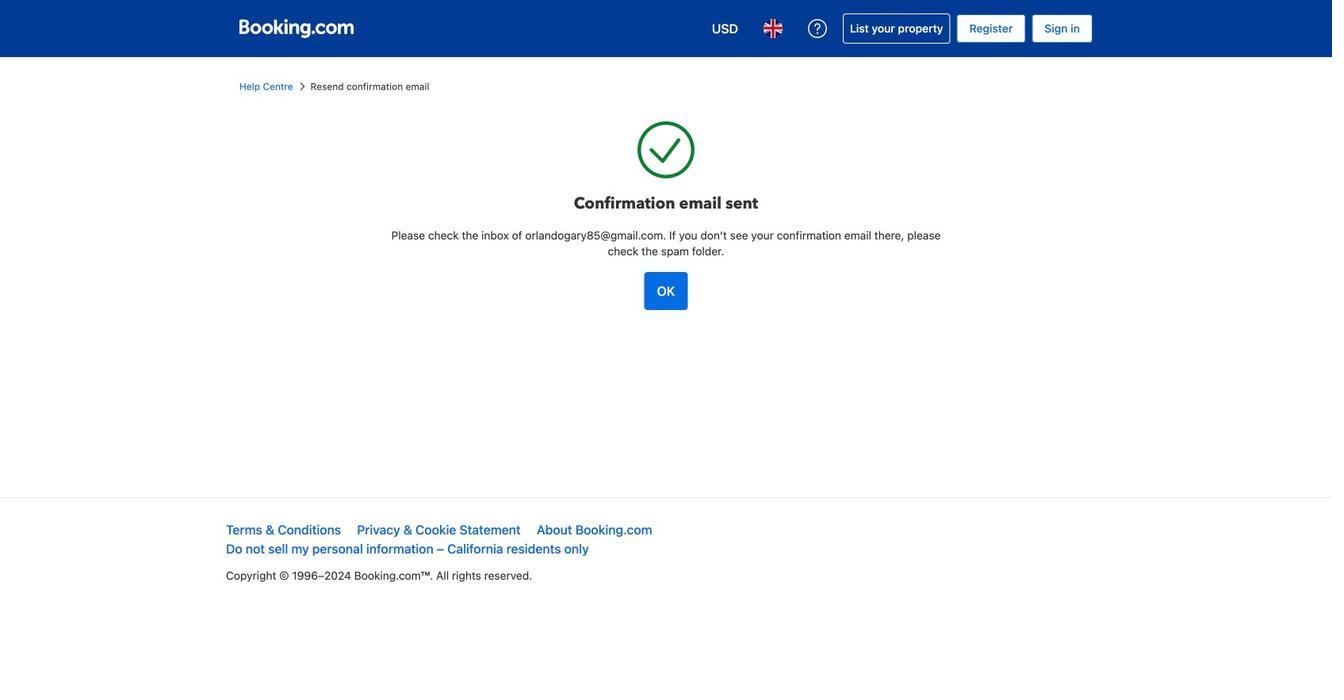 Task type: vqa. For each thing, say whether or not it's contained in the screenshot.
respond
no



Task type: describe. For each thing, give the bounding box(es) containing it.
booking.com online hotel reservations image
[[240, 19, 354, 38]]



